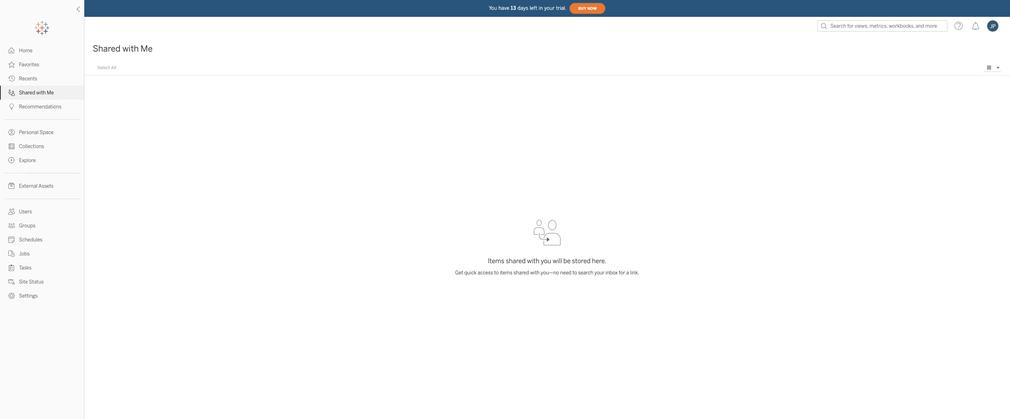 Task type: locate. For each thing, give the bounding box(es) containing it.
6 by text only_f5he34f image from the top
[[8, 237, 15, 243]]

with
[[122, 44, 139, 54], [36, 90, 46, 96], [527, 258, 540, 265], [530, 270, 540, 276]]

0 horizontal spatial to
[[494, 270, 499, 276]]

by text only_f5he34f image left 'schedules'
[[8, 237, 15, 243]]

1 vertical spatial your
[[595, 270, 605, 276]]

2 by text only_f5he34f image from the top
[[8, 104, 15, 110]]

by text only_f5he34f image for favorites
[[8, 62, 15, 68]]

by text only_f5he34f image inside external assets link
[[8, 183, 15, 190]]

tasks
[[19, 265, 32, 271]]

by text only_f5he34f image for groups
[[8, 223, 15, 229]]

by text only_f5he34f image for schedules
[[8, 237, 15, 243]]

shared with me up recommendations
[[19, 90, 54, 96]]

by text only_f5he34f image inside schedules link
[[8, 237, 15, 243]]

external
[[19, 184, 38, 190]]

days
[[518, 5, 529, 11]]

items shared with you will be stored here.
[[488, 258, 607, 265]]

1 horizontal spatial shared with me
[[93, 44, 153, 54]]

2 to from the left
[[573, 270, 577, 276]]

external assets link
[[0, 179, 84, 193]]

shared up items
[[506, 258, 526, 265]]

1 vertical spatial shared
[[19, 90, 35, 96]]

quick
[[465, 270, 477, 276]]

1 to from the left
[[494, 270, 499, 276]]

select all
[[97, 65, 116, 70]]

1 horizontal spatial shared
[[93, 44, 121, 54]]

shared
[[506, 258, 526, 265], [514, 270, 529, 276]]

0 vertical spatial shared
[[506, 258, 526, 265]]

groups link
[[0, 219, 84, 233]]

1 by text only_f5he34f image from the top
[[8, 47, 15, 54]]

by text only_f5he34f image left settings
[[8, 293, 15, 300]]

left
[[530, 5, 538, 11]]

by text only_f5he34f image inside personal space link
[[8, 129, 15, 136]]

4 by text only_f5he34f image from the top
[[8, 158, 15, 164]]

users
[[19, 209, 32, 215]]

0 horizontal spatial shared
[[19, 90, 35, 96]]

by text only_f5he34f image inside settings link
[[8, 293, 15, 300]]

to
[[494, 270, 499, 276], [573, 270, 577, 276]]

by text only_f5he34f image inside recommendations link
[[8, 104, 15, 110]]

5 by text only_f5he34f image from the top
[[8, 183, 15, 190]]

now
[[588, 6, 597, 11]]

home
[[19, 48, 33, 54]]

by text only_f5he34f image
[[8, 62, 15, 68], [8, 104, 15, 110], [8, 129, 15, 136], [8, 143, 15, 150], [8, 183, 15, 190], [8, 209, 15, 215], [8, 265, 15, 271], [8, 279, 15, 286]]

by text only_f5he34f image left the external
[[8, 183, 15, 190]]

by text only_f5he34f image inside explore link
[[8, 158, 15, 164]]

to left items
[[494, 270, 499, 276]]

by text only_f5he34f image left personal
[[8, 129, 15, 136]]

0 vertical spatial shared
[[93, 44, 121, 54]]

by text only_f5he34f image inside recents 'link'
[[8, 76, 15, 82]]

shared with me up all
[[93, 44, 153, 54]]

by text only_f5he34f image for explore
[[8, 158, 15, 164]]

1 by text only_f5he34f image from the top
[[8, 62, 15, 68]]

1 horizontal spatial me
[[141, 44, 153, 54]]

1 vertical spatial me
[[47, 90, 54, 96]]

shared right items
[[514, 270, 529, 276]]

recents link
[[0, 72, 84, 86]]

shared
[[93, 44, 121, 54], [19, 90, 35, 96]]

3 by text only_f5he34f image from the top
[[8, 90, 15, 96]]

8 by text only_f5he34f image from the top
[[8, 293, 15, 300]]

shared down recents
[[19, 90, 35, 96]]

7 by text only_f5he34f image from the top
[[8, 265, 15, 271]]

by text only_f5he34f image down recents 'link'
[[8, 90, 15, 96]]

items
[[488, 258, 505, 265]]

me
[[141, 44, 153, 54], [47, 90, 54, 96]]

collections
[[19, 144, 44, 150]]

your
[[545, 5, 555, 11], [595, 270, 605, 276]]

by text only_f5he34f image left favorites
[[8, 62, 15, 68]]

by text only_f5he34f image
[[8, 47, 15, 54], [8, 76, 15, 82], [8, 90, 15, 96], [8, 158, 15, 164], [8, 223, 15, 229], [8, 237, 15, 243], [8, 251, 15, 257], [8, 293, 15, 300]]

1 horizontal spatial to
[[573, 270, 577, 276]]

by text only_f5he34f image inside users link
[[8, 209, 15, 215]]

site status
[[19, 280, 44, 286]]

by text only_f5he34f image for personal space
[[8, 129, 15, 136]]

by text only_f5he34f image left collections
[[8, 143, 15, 150]]

by text only_f5he34f image left recents
[[8, 76, 15, 82]]

get quick access to items shared with you—no need to search your inbox for a link.
[[455, 270, 640, 276]]

by text only_f5he34f image inside collections link
[[8, 143, 15, 150]]

1 vertical spatial shared
[[514, 270, 529, 276]]

shared with me
[[93, 44, 153, 54], [19, 90, 54, 96]]

7 by text only_f5he34f image from the top
[[8, 251, 15, 257]]

assets
[[38, 184, 54, 190]]

schedules
[[19, 237, 42, 243]]

by text only_f5he34f image left tasks
[[8, 265, 15, 271]]

buy now button
[[570, 3, 606, 14]]

0 horizontal spatial me
[[47, 90, 54, 96]]

0 horizontal spatial shared with me
[[19, 90, 54, 96]]

select all button
[[93, 64, 121, 72]]

buy
[[579, 6, 587, 11]]

by text only_f5he34f image for external assets
[[8, 183, 15, 190]]

by text only_f5he34f image inside groups link
[[8, 223, 15, 229]]

2 by text only_f5he34f image from the top
[[8, 76, 15, 82]]

by text only_f5he34f image left groups
[[8, 223, 15, 229]]

4 by text only_f5he34f image from the top
[[8, 143, 15, 150]]

3 by text only_f5he34f image from the top
[[8, 129, 15, 136]]

by text only_f5he34f image left jobs
[[8, 251, 15, 257]]

by text only_f5he34f image left explore on the left top
[[8, 158, 15, 164]]

access
[[478, 270, 493, 276]]

your right the in
[[545, 5, 555, 11]]

recommendations link
[[0, 100, 84, 114]]

your down here.
[[595, 270, 605, 276]]

by text only_f5he34f image inside the 'site status' link
[[8, 279, 15, 286]]

you
[[541, 258, 552, 265]]

to right need
[[573, 270, 577, 276]]

will
[[553, 258, 562, 265]]

by text only_f5he34f image for recents
[[8, 76, 15, 82]]

0 vertical spatial shared with me
[[93, 44, 153, 54]]

by text only_f5he34f image left site
[[8, 279, 15, 286]]

6 by text only_f5he34f image from the top
[[8, 209, 15, 215]]

you—no
[[541, 270, 559, 276]]

0 vertical spatial your
[[545, 5, 555, 11]]

1 vertical spatial shared with me
[[19, 90, 54, 96]]

by text only_f5he34f image inside shared with me link
[[8, 90, 15, 96]]

shared up select all
[[93, 44, 121, 54]]

by text only_f5he34f image inside the jobs link
[[8, 251, 15, 257]]

shared inside main navigation. press the up and down arrow keys to access links. element
[[19, 90, 35, 96]]

by text only_f5he34f image inside favorites link
[[8, 62, 15, 68]]

5 by text only_f5he34f image from the top
[[8, 223, 15, 229]]

explore link
[[0, 154, 84, 168]]

with inside shared with me link
[[36, 90, 46, 96]]

by text only_f5he34f image left users
[[8, 209, 15, 215]]

8 by text only_f5he34f image from the top
[[8, 279, 15, 286]]

by text only_f5he34f image left home
[[8, 47, 15, 54]]

0 vertical spatial me
[[141, 44, 153, 54]]

by text only_f5he34f image inside tasks link
[[8, 265, 15, 271]]

by text only_f5he34f image left recommendations
[[8, 104, 15, 110]]

by text only_f5he34f image inside home link
[[8, 47, 15, 54]]

you
[[489, 5, 497, 11]]

stored
[[572, 258, 591, 265]]

get
[[455, 270, 464, 276]]



Task type: vqa. For each thing, say whether or not it's contained in the screenshot.
Regional
no



Task type: describe. For each thing, give the bounding box(es) containing it.
grid view image
[[987, 65, 993, 71]]

by text only_f5he34f image for site status
[[8, 279, 15, 286]]

home link
[[0, 44, 84, 58]]

you have 13 days left in your trial.
[[489, 5, 567, 11]]

all
[[111, 65, 116, 70]]

favorites link
[[0, 58, 84, 72]]

select
[[97, 65, 110, 70]]

buy now
[[579, 6, 597, 11]]

settings
[[19, 294, 38, 300]]

site
[[19, 280, 28, 286]]

by text only_f5he34f image for settings
[[8, 293, 15, 300]]

users link
[[0, 205, 84, 219]]

me inside main navigation. press the up and down arrow keys to access links. element
[[47, 90, 54, 96]]

main navigation. press the up and down arrow keys to access links. element
[[0, 44, 84, 303]]

1 horizontal spatial your
[[595, 270, 605, 276]]

tasks link
[[0, 261, 84, 275]]

0 horizontal spatial your
[[545, 5, 555, 11]]

personal space
[[19, 130, 54, 136]]

13
[[511, 5, 516, 11]]

status
[[29, 280, 44, 286]]

a
[[627, 270, 629, 276]]

for
[[619, 270, 626, 276]]

external assets
[[19, 184, 54, 190]]

be
[[564, 258, 571, 265]]

by text only_f5he34f image for shared with me
[[8, 90, 15, 96]]

recommendations
[[19, 104, 62, 110]]

by text only_f5he34f image for jobs
[[8, 251, 15, 257]]

personal space link
[[0, 126, 84, 140]]

need
[[561, 270, 572, 276]]

trial.
[[556, 5, 567, 11]]

shared with me inside main navigation. press the up and down arrow keys to access links. element
[[19, 90, 54, 96]]

by text only_f5he34f image for users
[[8, 209, 15, 215]]

by text only_f5he34f image for recommendations
[[8, 104, 15, 110]]

settings link
[[0, 289, 84, 303]]

jobs
[[19, 251, 30, 257]]

schedules link
[[0, 233, 84, 247]]

link.
[[630, 270, 640, 276]]

in
[[539, 5, 543, 11]]

site status link
[[0, 275, 84, 289]]

items
[[500, 270, 513, 276]]

search
[[579, 270, 594, 276]]

navigation panel element
[[0, 21, 84, 303]]

by text only_f5he34f image for tasks
[[8, 265, 15, 271]]

here.
[[592, 258, 607, 265]]

by text only_f5he34f image for collections
[[8, 143, 15, 150]]

shared with me link
[[0, 86, 84, 100]]

collections link
[[0, 140, 84, 154]]

by text only_f5he34f image for home
[[8, 47, 15, 54]]

inbox
[[606, 270, 618, 276]]

personal
[[19, 130, 38, 136]]

groups
[[19, 223, 35, 229]]

favorites
[[19, 62, 39, 68]]

Search for views, metrics, workbooks, and more text field
[[818, 20, 948, 32]]

have
[[499, 5, 510, 11]]

recents
[[19, 76, 37, 82]]

explore
[[19, 158, 36, 164]]

jobs link
[[0, 247, 84, 261]]

space
[[40, 130, 54, 136]]



